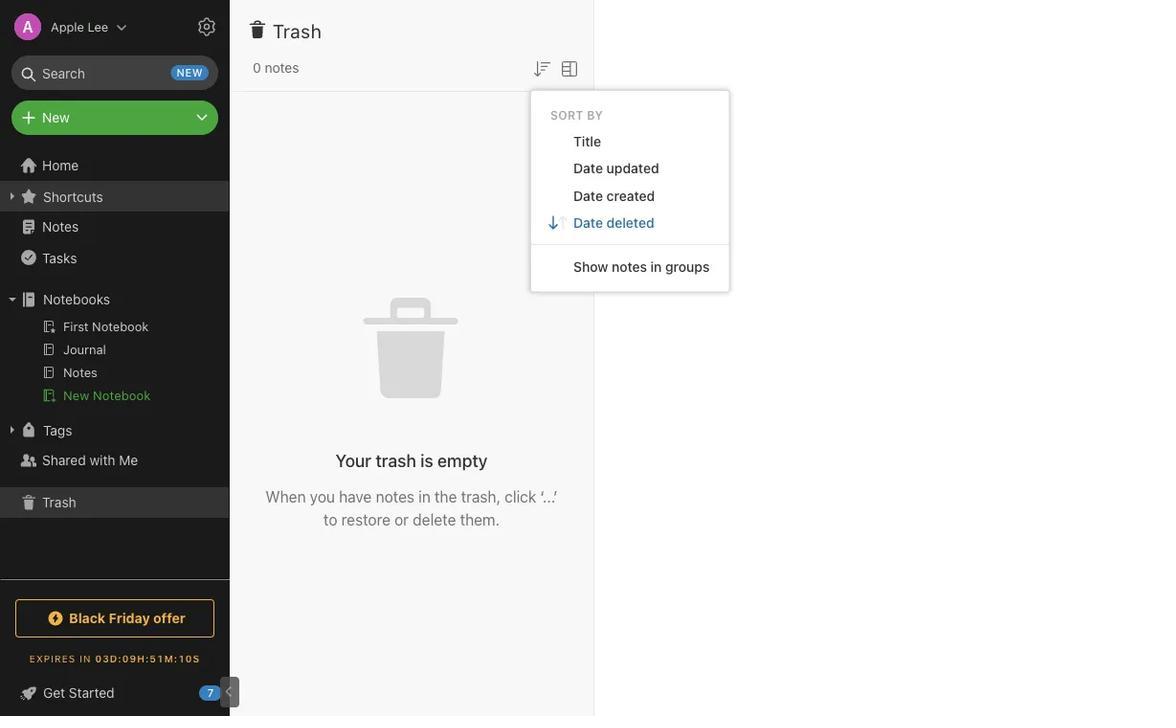 Task type: vqa. For each thing, say whether or not it's contained in the screenshot.
2023 at the top of page
no



Task type: describe. For each thing, give the bounding box(es) containing it.
the
[[435, 487, 457, 506]]

new
[[177, 67, 203, 79]]

you
[[310, 487, 335, 506]]

dropdown list menu
[[531, 127, 729, 280]]

notebooks link
[[0, 284, 229, 315]]

expand tags image
[[5, 422, 20, 438]]

get started
[[43, 685, 115, 701]]

show notes in groups
[[574, 258, 710, 274]]

sort
[[551, 108, 584, 121]]

new notebook
[[63, 388, 151, 403]]

home link
[[0, 150, 230, 181]]

is
[[421, 450, 433, 471]]

apple
[[51, 20, 84, 34]]

trash inside "note list" element
[[273, 19, 322, 42]]

or
[[395, 510, 409, 529]]

to
[[324, 510, 338, 529]]

note list element
[[230, 0, 595, 716]]

deleted
[[607, 215, 655, 231]]

friday
[[109, 610, 150, 626]]

tags
[[43, 422, 72, 438]]

tasks
[[42, 250, 77, 265]]

Account field
[[0, 8, 128, 46]]

shortcuts
[[43, 188, 103, 204]]

click
[[505, 487, 536, 506]]

new search field
[[25, 56, 209, 90]]

0
[[253, 60, 261, 76]]

your
[[336, 450, 372, 471]]

date deleted link
[[531, 209, 729, 236]]

when you have notes in the trash, click '...' to restore or delete them.
[[266, 487, 558, 529]]

me
[[119, 452, 138, 468]]

black
[[69, 610, 105, 626]]

empty
[[438, 450, 488, 471]]

when
[[266, 487, 306, 506]]

get
[[43, 685, 65, 701]]

in inside the when you have notes in the trash, click '...' to restore or delete them.
[[419, 487, 431, 506]]

your trash is empty
[[336, 450, 488, 471]]

in
[[80, 653, 91, 664]]

date for date created
[[574, 187, 603, 203]]

tree containing home
[[0, 150, 230, 578]]

notes inside the when you have notes in the trash, click '...' to restore or delete them.
[[376, 487, 415, 506]]

03d:09h:51m:09s
[[95, 653, 200, 664]]

new for new
[[42, 110, 70, 125]]

new button
[[11, 101, 218, 135]]

trash
[[376, 450, 416, 471]]

click to collapse image
[[223, 681, 237, 704]]

date created link
[[531, 182, 729, 209]]

trash,
[[461, 487, 501, 506]]

notes for show
[[612, 258, 647, 274]]



Task type: locate. For each thing, give the bounding box(es) containing it.
2 date from the top
[[574, 187, 603, 203]]

note window - empty element
[[595, 0, 1160, 716]]

updated
[[607, 160, 659, 176]]

have
[[339, 487, 372, 506]]

settings image
[[195, 15, 218, 38]]

1 vertical spatial new
[[63, 388, 89, 403]]

black friday offer button
[[15, 599, 214, 638]]

notebook
[[93, 388, 151, 403]]

new up home
[[42, 110, 70, 125]]

title
[[574, 133, 601, 149]]

0 horizontal spatial notes
[[265, 60, 299, 76]]

notes link
[[0, 212, 229, 242]]

notes up 'or'
[[376, 487, 415, 506]]

trash up 0 notes
[[273, 19, 322, 42]]

new notebook button
[[0, 384, 229, 407]]

created
[[607, 187, 655, 203]]

groups
[[666, 258, 710, 274]]

notes right show
[[612, 258, 647, 274]]

tasks button
[[0, 242, 229, 273]]

expires in 03d:09h:51m:09s
[[29, 653, 200, 664]]

home
[[42, 158, 79, 173]]

show
[[574, 258, 608, 274]]

in left the the
[[419, 487, 431, 506]]

delete
[[413, 510, 456, 529]]

expand notebooks image
[[5, 292, 20, 307]]

date updated link
[[531, 154, 729, 182]]

1 vertical spatial in
[[419, 487, 431, 506]]

new for new notebook
[[63, 388, 89, 403]]

date updated
[[574, 160, 659, 176]]

1 vertical spatial trash
[[42, 495, 76, 510]]

shared with me link
[[0, 445, 229, 476]]

date
[[574, 160, 603, 176], [574, 187, 603, 203], [574, 215, 603, 231]]

0 notes
[[253, 60, 299, 76]]

2 vertical spatial date
[[574, 215, 603, 231]]

1 horizontal spatial trash
[[273, 19, 322, 42]]

notes for 0
[[265, 60, 299, 76]]

date for date deleted
[[574, 215, 603, 231]]

restore
[[342, 510, 391, 529]]

new notebook group
[[0, 315, 229, 415]]

notes
[[42, 219, 79, 235]]

tags button
[[0, 415, 229, 445]]

Sort options field
[[530, 56, 553, 80]]

1 vertical spatial date
[[574, 187, 603, 203]]

date created
[[574, 187, 655, 203]]

lee
[[88, 20, 108, 34]]

date for date updated
[[574, 160, 603, 176]]

them.
[[460, 510, 500, 529]]

0 horizontal spatial trash
[[42, 495, 76, 510]]

0 vertical spatial date
[[574, 160, 603, 176]]

new inside button
[[63, 388, 89, 403]]

date deleted
[[574, 215, 655, 231]]

2 horizontal spatial notes
[[612, 258, 647, 274]]

sort by
[[551, 108, 603, 121]]

notebooks
[[43, 292, 110, 307]]

apple lee
[[51, 20, 108, 34]]

shared with me
[[42, 452, 138, 468]]

started
[[69, 685, 115, 701]]

0 vertical spatial in
[[651, 258, 662, 274]]

2 vertical spatial notes
[[376, 487, 415, 506]]

shared
[[42, 452, 86, 468]]

date inside date updated link
[[574, 160, 603, 176]]

by
[[587, 108, 603, 121]]

notes inside show notes in groups link
[[612, 258, 647, 274]]

in
[[651, 258, 662, 274], [419, 487, 431, 506]]

Help and Learning task checklist field
[[0, 678, 230, 709]]

0 vertical spatial trash
[[273, 19, 322, 42]]

date down title
[[574, 160, 603, 176]]

1 horizontal spatial notes
[[376, 487, 415, 506]]

trash link
[[0, 487, 229, 518]]

7
[[208, 687, 214, 699]]

show notes in groups link
[[531, 253, 729, 280]]

in left groups
[[651, 258, 662, 274]]

notes
[[265, 60, 299, 76], [612, 258, 647, 274], [376, 487, 415, 506]]

in inside show notes in groups link
[[651, 258, 662, 274]]

0 vertical spatial notes
[[265, 60, 299, 76]]

trash
[[273, 19, 322, 42], [42, 495, 76, 510]]

0 horizontal spatial in
[[419, 487, 431, 506]]

new up tags
[[63, 388, 89, 403]]

shortcuts button
[[0, 181, 229, 212]]

3 date from the top
[[574, 215, 603, 231]]

date down date created
[[574, 215, 603, 231]]

tree
[[0, 150, 230, 578]]

date inside date created link
[[574, 187, 603, 203]]

date up date deleted at the top of the page
[[574, 187, 603, 203]]

notes right the 0
[[265, 60, 299, 76]]

new
[[42, 110, 70, 125], [63, 388, 89, 403]]

date inside date deleted link
[[574, 215, 603, 231]]

1 horizontal spatial in
[[651, 258, 662, 274]]

1 vertical spatial notes
[[612, 258, 647, 274]]

new inside popup button
[[42, 110, 70, 125]]

trash down the shared on the left bottom of the page
[[42, 495, 76, 510]]

View options field
[[553, 56, 581, 80]]

with
[[90, 452, 115, 468]]

expires
[[29, 653, 76, 664]]

0 vertical spatial new
[[42, 110, 70, 125]]

offer
[[153, 610, 186, 626]]

Search text field
[[25, 56, 205, 90]]

1 date from the top
[[574, 160, 603, 176]]

title link
[[531, 127, 729, 154]]

black friday offer
[[69, 610, 186, 626]]

'...'
[[540, 487, 558, 506]]



